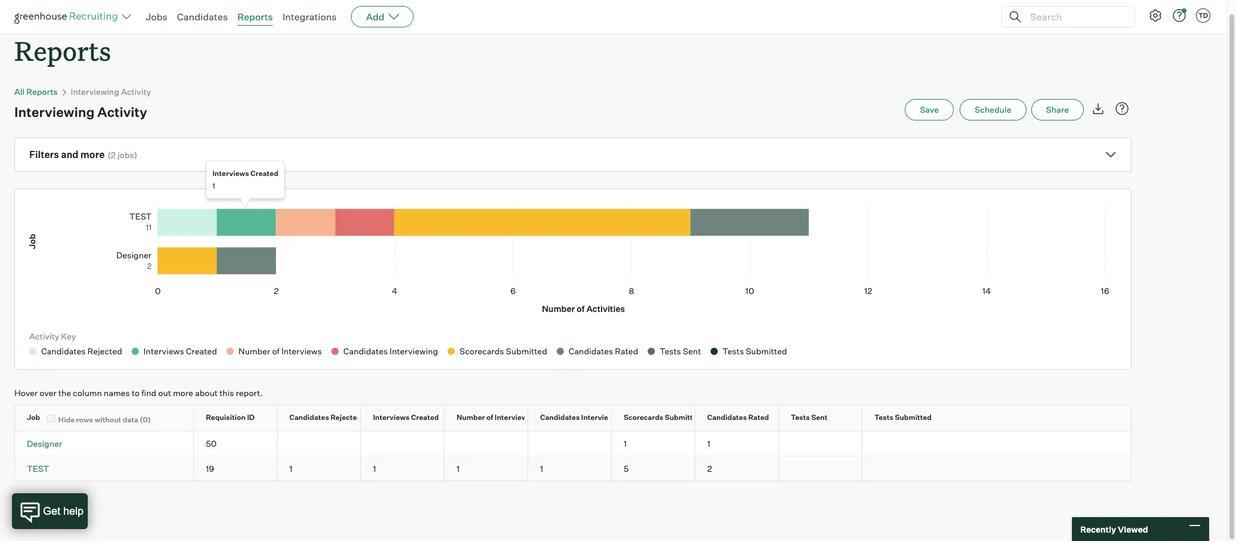 Task type: vqa. For each thing, say whether or not it's contained in the screenshot.
the 2023
no



Task type: locate. For each thing, give the bounding box(es) containing it.
submitted
[[665, 413, 702, 422], [895, 413, 932, 422]]

reports
[[237, 11, 273, 23], [14, 33, 111, 68], [26, 87, 58, 97]]

3 row from the top
[[15, 457, 1131, 481]]

more
[[80, 149, 105, 161], [173, 388, 193, 398]]

0 vertical spatial row
[[15, 406, 1131, 431]]

reports right all
[[26, 87, 58, 97]]

1 inside interviews created 1
[[213, 182, 215, 191]]

cell
[[278, 432, 361, 456], [361, 432, 445, 456], [445, 432, 528, 456], [528, 432, 612, 456], [779, 432, 863, 456], [779, 457, 863, 481], [863, 457, 946, 481]]

number
[[457, 413, 485, 422]]

hover
[[14, 388, 38, 398]]

tests sent column header
[[779, 406, 873, 431]]

1 horizontal spatial submitted
[[895, 413, 932, 422]]

5
[[624, 464, 629, 474]]

0 horizontal spatial tests
[[791, 413, 810, 422]]

1 horizontal spatial tests
[[874, 413, 894, 422]]

more right "out" at the left bottom of page
[[173, 388, 193, 398]]

None checkbox
[[47, 415, 55, 423]]

created for interviews created 1
[[251, 169, 278, 178]]

0 vertical spatial interviewing activity
[[71, 87, 151, 97]]

2 row group from the top
[[15, 457, 1131, 481]]

1 vertical spatial more
[[173, 388, 193, 398]]

interviewing inside column header
[[581, 413, 625, 422]]

0 vertical spatial created
[[251, 169, 278, 178]]

1 tests from the left
[[791, 413, 810, 422]]

hide
[[58, 416, 75, 425]]

scorecards submitted
[[624, 413, 702, 422]]

interviews for interviews created 1
[[213, 169, 249, 178]]

row containing job
[[15, 406, 1131, 431]]

interviewing up 5
[[581, 413, 625, 422]]

report.
[[236, 388, 263, 398]]

1 submitted from the left
[[665, 413, 702, 422]]

download image
[[1091, 102, 1105, 116]]

to
[[132, 388, 140, 398]]

add button
[[351, 6, 414, 27]]

2 down "candidates rated"
[[707, 464, 712, 474]]

tests for tests sent
[[791, 413, 810, 422]]

save
[[920, 105, 939, 115]]

column header
[[15, 406, 204, 431]]

1
[[213, 182, 215, 191], [624, 439, 627, 449], [707, 439, 710, 449], [290, 464, 293, 474], [373, 464, 376, 474], [457, 464, 460, 474], [540, 464, 543, 474]]

rows
[[76, 416, 93, 425]]

names
[[104, 388, 130, 398]]

data
[[123, 416, 138, 425]]

0 horizontal spatial created
[[251, 169, 278, 178]]

row containing test
[[15, 457, 1131, 481]]

requisition id
[[206, 413, 255, 422]]

1 horizontal spatial interviews
[[373, 413, 410, 422]]

this
[[219, 388, 234, 398]]

number of interviews column header
[[445, 406, 538, 431]]

candidates inside the candidates interviewing column header
[[540, 413, 580, 422]]

)
[[134, 150, 137, 160]]

interviewing right all reports link
[[71, 87, 119, 97]]

faq image
[[1115, 102, 1129, 116]]

1 vertical spatial created
[[411, 413, 439, 422]]

interviews
[[213, 169, 249, 178], [373, 413, 410, 422], [495, 413, 531, 422]]

and
[[61, 149, 78, 161]]

2 tests from the left
[[874, 413, 894, 422]]

recently
[[1080, 524, 1116, 535]]

2 vertical spatial row
[[15, 457, 1131, 481]]

interviewing activity link
[[71, 87, 151, 97]]

share
[[1046, 105, 1069, 115]]

1 horizontal spatial 2
[[707, 464, 712, 474]]

row group
[[15, 432, 1131, 457], [15, 457, 1131, 481]]

2 inside grid
[[707, 464, 712, 474]]

1 horizontal spatial created
[[411, 413, 439, 422]]

interviewing
[[71, 87, 119, 97], [14, 104, 95, 120], [581, 413, 625, 422]]

0 horizontal spatial submitted
[[665, 413, 702, 422]]

2 vertical spatial interviewing
[[581, 413, 625, 422]]

1 vertical spatial 2
[[707, 464, 712, 474]]

0 vertical spatial 2
[[111, 150, 116, 160]]

reports link
[[237, 11, 273, 23]]

created inside interviews created 1
[[251, 169, 278, 178]]

grid
[[15, 406, 1131, 481]]

candidates inside candidates rejected 'column header'
[[290, 413, 329, 422]]

all reports link
[[14, 87, 58, 97]]

Search text field
[[1027, 8, 1124, 25]]

tests right tests sent column header
[[874, 413, 894, 422]]

reports right candidates link
[[237, 11, 273, 23]]

schedule
[[975, 105, 1011, 115]]

about
[[195, 388, 218, 398]]

created
[[251, 169, 278, 178], [411, 413, 439, 422]]

2 left jobs
[[111, 150, 116, 160]]

over
[[40, 388, 57, 398]]

activity
[[121, 87, 151, 97], [97, 104, 147, 120], [29, 331, 59, 342]]

interviewing activity
[[71, 87, 151, 97], [14, 104, 147, 120]]

0 vertical spatial reports
[[237, 11, 273, 23]]

0 vertical spatial more
[[80, 149, 105, 161]]

save and schedule this report to revisit it! element
[[905, 99, 960, 121]]

0 horizontal spatial 2
[[111, 150, 116, 160]]

reports down greenhouse recruiting image
[[14, 33, 111, 68]]

1 row group from the top
[[15, 432, 1131, 457]]

candidates for candidates rejected
[[290, 413, 329, 422]]

(0)
[[140, 416, 151, 425]]

candidates interviewing
[[540, 413, 625, 422]]

(
[[108, 150, 111, 160]]

candidates
[[177, 11, 228, 23], [290, 413, 329, 422], [540, 413, 580, 422], [707, 413, 747, 422]]

more left (
[[80, 149, 105, 161]]

interviews inside interviews created 1
[[213, 169, 249, 178]]

candidates rejected column header
[[278, 406, 371, 431]]

interviews created
[[373, 413, 439, 422]]

submitted for tests submitted
[[895, 413, 932, 422]]

1 row from the top
[[15, 406, 1131, 431]]

50
[[206, 439, 217, 449]]

candidates interviewing column header
[[528, 406, 625, 431]]

without
[[95, 416, 121, 425]]

number of interviews
[[457, 413, 531, 422]]

2 submitted from the left
[[895, 413, 932, 422]]

integrations
[[283, 11, 337, 23]]

1 vertical spatial activity
[[97, 104, 147, 120]]

scorecards submitted column header
[[612, 406, 706, 431]]

the
[[58, 388, 71, 398]]

2 row from the top
[[15, 432, 1131, 456]]

created inside column header
[[411, 413, 439, 422]]

candidates for candidates
[[177, 11, 228, 23]]

hide rows without data (0)
[[58, 416, 151, 425]]

tests left sent
[[791, 413, 810, 422]]

1 horizontal spatial more
[[173, 388, 193, 398]]

grid containing designer
[[15, 406, 1131, 481]]

0 horizontal spatial interviews
[[213, 169, 249, 178]]

tests
[[791, 413, 810, 422], [874, 413, 894, 422]]

2
[[111, 150, 116, 160], [707, 464, 712, 474]]

interviewing down all reports link
[[14, 104, 95, 120]]

1 vertical spatial row
[[15, 432, 1131, 456]]

tests for tests submitted
[[874, 413, 894, 422]]

interviews for interviews created
[[373, 413, 410, 422]]

candidates inside candidates rated column header
[[707, 413, 747, 422]]

row
[[15, 406, 1131, 431], [15, 432, 1131, 456], [15, 457, 1131, 481]]

created for interviews created
[[411, 413, 439, 422]]

configure image
[[1148, 8, 1163, 23]]

all
[[14, 87, 25, 97]]



Task type: describe. For each thing, give the bounding box(es) containing it.
test
[[27, 464, 49, 474]]

row group containing test
[[15, 457, 1131, 481]]

filters
[[29, 149, 59, 161]]

0 horizontal spatial more
[[80, 149, 105, 161]]

jobs
[[118, 150, 134, 160]]

19
[[206, 464, 214, 474]]

tests submitted column header
[[863, 406, 957, 431]]

sent
[[811, 413, 828, 422]]

interviews created column header
[[361, 406, 455, 431]]

test link
[[27, 464, 49, 474]]

all reports
[[14, 87, 58, 97]]

1 vertical spatial reports
[[14, 33, 111, 68]]

add
[[366, 11, 385, 23]]

candidates link
[[177, 11, 228, 23]]

candidates rejected
[[290, 413, 361, 422]]

jobs link
[[146, 11, 167, 23]]

none checkbox inside column header
[[47, 415, 55, 423]]

designer
[[27, 439, 62, 449]]

recently viewed
[[1080, 524, 1148, 535]]

id
[[247, 413, 255, 422]]

key
[[61, 331, 76, 342]]

row group containing designer
[[15, 432, 1131, 457]]

interviews created 1
[[213, 169, 278, 191]]

job
[[27, 413, 40, 422]]

tests submitted
[[874, 413, 932, 422]]

row containing designer
[[15, 432, 1131, 456]]

scorecards
[[624, 413, 663, 422]]

candidates for candidates rated
[[707, 413, 747, 422]]

share button
[[1031, 99, 1084, 121]]

integrations link
[[283, 11, 337, 23]]

column
[[73, 388, 102, 398]]

2 vertical spatial activity
[[29, 331, 59, 342]]

candidates rated column header
[[695, 406, 789, 431]]

td button
[[1194, 6, 1213, 25]]

filters and more ( 2 jobs )
[[29, 149, 137, 161]]

0 vertical spatial interviewing
[[71, 87, 119, 97]]

td
[[1199, 11, 1208, 20]]

designer link
[[27, 439, 62, 449]]

0 vertical spatial activity
[[121, 87, 151, 97]]

out
[[158, 388, 171, 398]]

rejected
[[331, 413, 361, 422]]

submitted for scorecards submitted
[[665, 413, 702, 422]]

candidates rated
[[707, 413, 769, 422]]

1 vertical spatial interviewing activity
[[14, 104, 147, 120]]

requisition
[[206, 413, 246, 422]]

2 horizontal spatial interviews
[[495, 413, 531, 422]]

1 vertical spatial interviewing
[[14, 104, 95, 120]]

candidates for candidates interviewing
[[540, 413, 580, 422]]

2 vertical spatial reports
[[26, 87, 58, 97]]

tests sent
[[791, 413, 828, 422]]

column header containing job
[[15, 406, 204, 431]]

greenhouse recruiting image
[[14, 10, 122, 24]]

jobs
[[146, 11, 167, 23]]

2 inside 'filters and more ( 2 jobs )'
[[111, 150, 116, 160]]

save button
[[905, 99, 954, 121]]

rated
[[748, 413, 769, 422]]

of
[[487, 413, 493, 422]]

schedule button
[[960, 99, 1026, 121]]

viewed
[[1118, 524, 1148, 535]]

hover over the column names to find out more about this report.
[[14, 388, 263, 398]]

td button
[[1196, 8, 1211, 23]]

requisition id column header
[[194, 406, 288, 431]]

activity key
[[29, 331, 76, 342]]

find
[[141, 388, 156, 398]]



